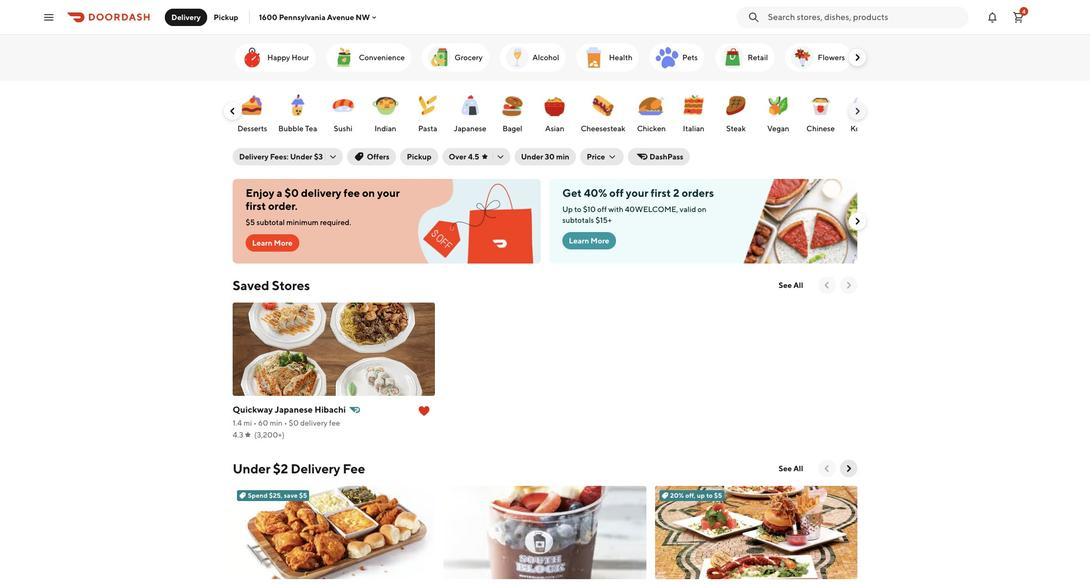 Task type: vqa. For each thing, say whether or not it's contained in the screenshot.
$$
no



Task type: locate. For each thing, give the bounding box(es) containing it.
0 vertical spatial all
[[794, 281, 803, 290]]

2 see all link from the top
[[772, 460, 810, 477]]

your inside 'enjoy a $0 delivery fee on your first order.'
[[377, 187, 400, 199]]

on inside up to $10 off with 40welcome, valid on subtotals $15+
[[698, 205, 707, 214]]

0 horizontal spatial under
[[233, 461, 270, 476]]

see all link for saved stores
[[772, 277, 810, 294]]

1 horizontal spatial on
[[698, 205, 707, 214]]

get 40% off your first 2 orders
[[563, 187, 714, 199]]

quickway japanese hibachi
[[233, 405, 346, 415]]

stores
[[272, 278, 310, 293]]

subtotal
[[257, 218, 285, 227]]

1 horizontal spatial more
[[591, 237, 610, 245]]

see all for under $2 delivery fee
[[779, 464, 803, 473]]

your down offers
[[377, 187, 400, 199]]

1 horizontal spatial delivery
[[239, 152, 269, 161]]

learn more for a
[[252, 239, 293, 247]]

more down subtotal
[[274, 239, 293, 247]]

price
[[587, 152, 605, 161]]

Store search: begin typing to search for stores available on DoorDash text field
[[768, 11, 962, 23]]

1 horizontal spatial pickup
[[407, 152, 432, 161]]

1 all from the top
[[794, 281, 803, 290]]

0 horizontal spatial first
[[246, 200, 266, 212]]

1 see all link from the top
[[772, 277, 810, 294]]

pickup button down pasta
[[400, 148, 438, 165]]

0 horizontal spatial to
[[574, 205, 582, 214]]

fees:
[[270, 152, 289, 161]]

grocery image
[[427, 44, 453, 71]]

tea
[[305, 124, 317, 133]]

2
[[673, 187, 680, 199]]

0 horizontal spatial delivery
[[171, 13, 201, 21]]

over 4.5 button
[[442, 148, 510, 165]]

1 horizontal spatial off
[[610, 187, 624, 199]]

learn
[[569, 237, 589, 245], [252, 239, 272, 247]]

•
[[253, 419, 257, 427], [284, 419, 287, 427]]

0 vertical spatial first
[[651, 187, 671, 199]]

1 vertical spatial delivery
[[300, 419, 328, 427]]

up
[[563, 205, 573, 214]]

japanese up $​0
[[275, 405, 313, 415]]

delivery inside "button"
[[171, 13, 201, 21]]

retail image
[[720, 44, 746, 71]]

1 vertical spatial japanese
[[275, 405, 313, 415]]

delivery inside 'link'
[[291, 461, 340, 476]]

1 horizontal spatial your
[[626, 187, 649, 199]]

0 horizontal spatial previous button of carousel image
[[227, 106, 238, 117]]

dashpass
[[650, 152, 684, 161]]

orders
[[682, 187, 714, 199]]

delivery fees: under $3
[[239, 152, 323, 161]]

0 horizontal spatial on
[[362, 187, 375, 199]]

0 vertical spatial see all
[[779, 281, 803, 290]]

2 vertical spatial delivery
[[291, 461, 340, 476]]

1 vertical spatial min
[[270, 419, 283, 427]]

1 vertical spatial on
[[698, 205, 707, 214]]

1 vertical spatial all
[[794, 464, 803, 473]]

delivery right $0
[[301, 187, 341, 199]]

30
[[545, 152, 555, 161]]

4
[[1023, 8, 1026, 14]]

$5 left subtotal
[[246, 218, 255, 227]]

next button of carousel image right previous button of carousel image
[[844, 280, 854, 291]]

under left $3 at the left of the page
[[290, 152, 313, 161]]

0 horizontal spatial learn
[[252, 239, 272, 247]]

under $2 delivery fee link
[[233, 460, 365, 477]]

0 vertical spatial min
[[556, 152, 570, 161]]

japanese up 4.5
[[454, 124, 487, 133]]

korean
[[851, 124, 876, 133]]

$3
[[314, 152, 323, 161]]

offers button
[[347, 148, 396, 165]]

learn more down subtotal
[[252, 239, 293, 247]]

0 vertical spatial next button of carousel image
[[852, 52, 863, 63]]

pickup button left 1600
[[207, 8, 245, 26]]

learn more
[[569, 237, 610, 245], [252, 239, 293, 247]]

off,
[[686, 491, 696, 500]]

1 vertical spatial previous button of carousel image
[[822, 463, 833, 474]]

1 vertical spatial to
[[707, 491, 713, 500]]

under up spend
[[233, 461, 270, 476]]

alcohol
[[533, 53, 559, 62]]

1 vertical spatial off
[[597, 205, 607, 214]]

pets link
[[650, 43, 705, 72]]

happy
[[267, 53, 290, 62]]

0 vertical spatial to
[[574, 205, 582, 214]]

1 vertical spatial first
[[246, 200, 266, 212]]

2 • from the left
[[284, 419, 287, 427]]

$5
[[246, 218, 255, 227], [299, 491, 307, 500], [714, 491, 722, 500]]

1 vertical spatial see
[[779, 464, 792, 473]]

2 vertical spatial next button of carousel image
[[844, 280, 854, 291]]

1600 pennsylvania avenue nw button
[[259, 13, 379, 21]]

flowers
[[818, 53, 845, 62]]

nw
[[356, 13, 370, 21]]

on down offers button
[[362, 187, 375, 199]]

more
[[591, 237, 610, 245], [274, 239, 293, 247]]

subtotals
[[563, 216, 594, 225]]

0 horizontal spatial learn more
[[252, 239, 293, 247]]

$5 right up
[[714, 491, 722, 500]]

previous button of carousel image
[[227, 106, 238, 117], [822, 463, 833, 474]]

your
[[377, 187, 400, 199], [626, 187, 649, 199]]

japanese
[[454, 124, 487, 133], [275, 405, 313, 415]]

0 vertical spatial see all link
[[772, 277, 810, 294]]

1 vertical spatial pickup button
[[400, 148, 438, 165]]

0 horizontal spatial more
[[274, 239, 293, 247]]

0 vertical spatial fee
[[344, 187, 360, 199]]

under left 30
[[521, 152, 543, 161]]

• left $​0
[[284, 419, 287, 427]]

steak
[[726, 124, 746, 133]]

see for saved stores
[[779, 281, 792, 290]]

fee up required.
[[344, 187, 360, 199]]

2 all from the top
[[794, 464, 803, 473]]

more for 40%
[[591, 237, 610, 245]]

first left 2
[[651, 187, 671, 199]]

0 horizontal spatial pickup
[[214, 13, 238, 21]]

1 horizontal spatial $5
[[299, 491, 307, 500]]

0 vertical spatial see
[[779, 281, 792, 290]]

fee down hibachi
[[329, 419, 340, 427]]

1 horizontal spatial previous button of carousel image
[[822, 463, 833, 474]]

4.3
[[233, 431, 243, 439]]

notification bell image
[[986, 11, 999, 24]]

under inside 'link'
[[233, 461, 270, 476]]

on inside 'enjoy a $0 delivery fee on your first order.'
[[362, 187, 375, 199]]

1 see from the top
[[779, 281, 792, 290]]

learn more for 40%
[[569, 237, 610, 245]]

more down $15+
[[591, 237, 610, 245]]

next button of carousel image
[[852, 216, 863, 227], [844, 463, 854, 474]]

$5 right save
[[299, 491, 307, 500]]

1 vertical spatial pickup
[[407, 152, 432, 161]]

1 horizontal spatial under
[[290, 152, 313, 161]]

1 horizontal spatial japanese
[[454, 124, 487, 133]]

learn more button down subtotals
[[563, 232, 616, 250]]

0 vertical spatial pickup
[[214, 13, 238, 21]]

pickup right delivery "button"
[[214, 13, 238, 21]]

learn more button down subtotal
[[246, 234, 299, 252]]

0 vertical spatial pickup button
[[207, 8, 245, 26]]

saved stores
[[233, 278, 310, 293]]

sushi
[[334, 124, 353, 133]]

1 horizontal spatial fee
[[344, 187, 360, 199]]

off up with
[[610, 187, 624, 199]]

0 vertical spatial on
[[362, 187, 375, 199]]

1.4
[[233, 419, 242, 427]]

1 horizontal spatial learn more
[[569, 237, 610, 245]]

0 horizontal spatial off
[[597, 205, 607, 214]]

off up $15+
[[597, 205, 607, 214]]

your up 40welcome,
[[626, 187, 649, 199]]

$10
[[583, 205, 596, 214]]

4.5
[[468, 152, 479, 161]]

next button of carousel image
[[852, 52, 863, 63], [852, 106, 863, 117], [844, 280, 854, 291]]

over
[[449, 152, 467, 161]]

over 4.5
[[449, 152, 479, 161]]

1 vertical spatial delivery
[[239, 152, 269, 161]]

min right "60"
[[270, 419, 283, 427]]

indian
[[375, 124, 396, 133]]

delivery inside 'enjoy a $0 delivery fee on your first order.'
[[301, 187, 341, 199]]

next button of carousel image up korean
[[852, 106, 863, 117]]

min inside button
[[556, 152, 570, 161]]

on right the valid
[[698, 205, 707, 214]]

learn more down subtotals
[[569, 237, 610, 245]]

1 horizontal spatial learn
[[569, 237, 589, 245]]

$5 subtotal minimum required.
[[246, 218, 351, 227]]

see all
[[779, 281, 803, 290], [779, 464, 803, 473]]

2 see from the top
[[779, 464, 792, 473]]

grocery
[[455, 53, 483, 62]]

learn down subtotals
[[569, 237, 589, 245]]

0 vertical spatial delivery
[[171, 13, 201, 21]]

pickup
[[214, 13, 238, 21], [407, 152, 432, 161]]

2 see all from the top
[[779, 464, 803, 473]]

alcohol image
[[504, 44, 530, 71]]

$​0
[[289, 419, 299, 427]]

on
[[362, 187, 375, 199], [698, 205, 707, 214]]

2 horizontal spatial $5
[[714, 491, 722, 500]]

desserts
[[238, 124, 267, 133]]

learn down subtotal
[[252, 239, 272, 247]]

1 horizontal spatial learn more button
[[563, 232, 616, 250]]

2 horizontal spatial under
[[521, 152, 543, 161]]

under
[[290, 152, 313, 161], [521, 152, 543, 161], [233, 461, 270, 476]]

bubble
[[278, 124, 304, 133]]

pickup button
[[207, 8, 245, 26], [400, 148, 438, 165]]

0 horizontal spatial •
[[253, 419, 257, 427]]

delivery right $​0
[[300, 419, 328, 427]]

1 horizontal spatial •
[[284, 419, 287, 427]]

0 horizontal spatial fee
[[329, 419, 340, 427]]

save
[[284, 491, 298, 500]]

delivery
[[171, 13, 201, 21], [239, 152, 269, 161], [291, 461, 340, 476]]

2 horizontal spatial delivery
[[291, 461, 340, 476]]

0 horizontal spatial your
[[377, 187, 400, 199]]

pickup down pasta
[[407, 152, 432, 161]]

1 vertical spatial see all link
[[772, 460, 810, 477]]

happy hour
[[267, 53, 309, 62]]

1 your from the left
[[377, 187, 400, 199]]

under inside button
[[521, 152, 543, 161]]

saved stores link
[[233, 277, 310, 294]]

min right 30
[[556, 152, 570, 161]]

next button of carousel image right flowers
[[852, 52, 863, 63]]

• right mi
[[253, 419, 257, 427]]

learn for enjoy a $0 delivery fee on your first order.
[[252, 239, 272, 247]]

under 30 min button
[[515, 148, 576, 165]]

1 horizontal spatial min
[[556, 152, 570, 161]]

health image
[[581, 44, 607, 71]]

0 horizontal spatial pickup button
[[207, 8, 245, 26]]

0 vertical spatial delivery
[[301, 187, 341, 199]]

first down "enjoy"
[[246, 200, 266, 212]]

learn more button
[[563, 232, 616, 250], [246, 234, 299, 252]]

0 vertical spatial off
[[610, 187, 624, 199]]

happy hour link
[[235, 43, 316, 72]]

1 see all from the top
[[779, 281, 803, 290]]

learn more button for a
[[246, 234, 299, 252]]

spend
[[248, 491, 268, 500]]

0 horizontal spatial learn more button
[[246, 234, 299, 252]]

1 vertical spatial see all
[[779, 464, 803, 473]]



Task type: describe. For each thing, give the bounding box(es) containing it.
20%
[[670, 491, 684, 500]]

dashpass button
[[628, 148, 690, 165]]

bagel
[[503, 124, 523, 133]]

all for under $2 delivery fee
[[794, 464, 803, 473]]

saved
[[233, 278, 269, 293]]

1 • from the left
[[253, 419, 257, 427]]

see all link for under $2 delivery fee
[[772, 460, 810, 477]]

fee inside 'enjoy a $0 delivery fee on your first order.'
[[344, 187, 360, 199]]

convenience link
[[326, 43, 411, 72]]

1 vertical spatial fee
[[329, 419, 340, 427]]

delivery button
[[165, 8, 207, 26]]

grocery link
[[422, 43, 489, 72]]

see for under $2 delivery fee
[[779, 464, 792, 473]]

all for saved stores
[[794, 281, 803, 290]]

(3,200+)
[[254, 431, 285, 439]]

under $2 delivery fee
[[233, 461, 365, 476]]

1.4 mi • 60 min • $​0 delivery fee
[[233, 419, 340, 427]]

4 button
[[1008, 6, 1030, 28]]

offers
[[367, 152, 390, 161]]

hour
[[292, 53, 309, 62]]

60
[[258, 419, 268, 427]]

delivery for delivery
[[171, 13, 201, 21]]

vegan
[[768, 124, 790, 133]]

$0
[[285, 187, 299, 199]]

required.
[[320, 218, 351, 227]]

previous button of carousel image
[[822, 280, 833, 291]]

pets image
[[654, 44, 680, 71]]

click to remove this store from your saved list image
[[418, 405, 431, 418]]

valid
[[680, 205, 696, 214]]

first inside 'enjoy a $0 delivery fee on your first order.'
[[246, 200, 266, 212]]

delivery for delivery fees: under $3
[[239, 152, 269, 161]]

get
[[563, 187, 582, 199]]

minimum
[[286, 218, 319, 227]]

1 horizontal spatial to
[[707, 491, 713, 500]]

$25,
[[269, 491, 283, 500]]

$2
[[273, 461, 288, 476]]

health link
[[577, 43, 639, 72]]

0 vertical spatial previous button of carousel image
[[227, 106, 238, 117]]

asian
[[545, 124, 564, 133]]

hibachi
[[315, 405, 346, 415]]

order.
[[268, 200, 298, 212]]

1 horizontal spatial pickup button
[[400, 148, 438, 165]]

avenue
[[327, 13, 354, 21]]

price button
[[580, 148, 624, 165]]

$15+
[[596, 216, 612, 225]]

open menu image
[[42, 11, 55, 24]]

more for a
[[274, 239, 293, 247]]

bubble tea
[[278, 124, 317, 133]]

under 30 min
[[521, 152, 570, 161]]

convenience image
[[331, 44, 357, 71]]

learn for get 40% off your first 2 orders
[[569, 237, 589, 245]]

1600 pennsylvania avenue nw
[[259, 13, 370, 21]]

pasta
[[418, 124, 437, 133]]

pennsylvania
[[279, 13, 326, 21]]

spend $25, save $5
[[248, 491, 307, 500]]

1 vertical spatial next button of carousel image
[[852, 106, 863, 117]]

0 vertical spatial next button of carousel image
[[852, 216, 863, 227]]

convenience
[[359, 53, 405, 62]]

cheesesteak
[[581, 124, 626, 133]]

chinese
[[807, 124, 835, 133]]

enjoy a $0 delivery fee on your first order.
[[246, 187, 400, 212]]

0 vertical spatial japanese
[[454, 124, 487, 133]]

40welcome,
[[625, 205, 678, 214]]

off inside up to $10 off with 40welcome, valid on subtotals $15+
[[597, 205, 607, 214]]

pets
[[683, 53, 698, 62]]

with
[[609, 205, 624, 214]]

under for under $2 delivery fee
[[233, 461, 270, 476]]

happy hour image
[[239, 44, 265, 71]]

fee
[[343, 461, 365, 476]]

0 horizontal spatial $5
[[246, 218, 255, 227]]

health
[[609, 53, 633, 62]]

to inside up to $10 off with 40welcome, valid on subtotals $15+
[[574, 205, 582, 214]]

enjoy
[[246, 187, 274, 199]]

0 horizontal spatial japanese
[[275, 405, 313, 415]]

a
[[277, 187, 282, 199]]

flowers image
[[790, 44, 816, 71]]

2 your from the left
[[626, 187, 649, 199]]

under for under 30 min
[[521, 152, 543, 161]]

0 horizontal spatial min
[[270, 419, 283, 427]]

see all for saved stores
[[779, 281, 803, 290]]

1600
[[259, 13, 277, 21]]

learn more button for 40%
[[563, 232, 616, 250]]

quickway
[[233, 405, 273, 415]]

up
[[697, 491, 705, 500]]

1 vertical spatial next button of carousel image
[[844, 463, 854, 474]]

retail link
[[715, 43, 775, 72]]

italian
[[683, 124, 705, 133]]

40%
[[584, 187, 607, 199]]

retail
[[748, 53, 768, 62]]

mi
[[244, 419, 252, 427]]

9 items, open order cart image
[[1012, 11, 1025, 24]]

alcohol link
[[500, 43, 566, 72]]

1 horizontal spatial first
[[651, 187, 671, 199]]

20% off, up to $5
[[670, 491, 722, 500]]



